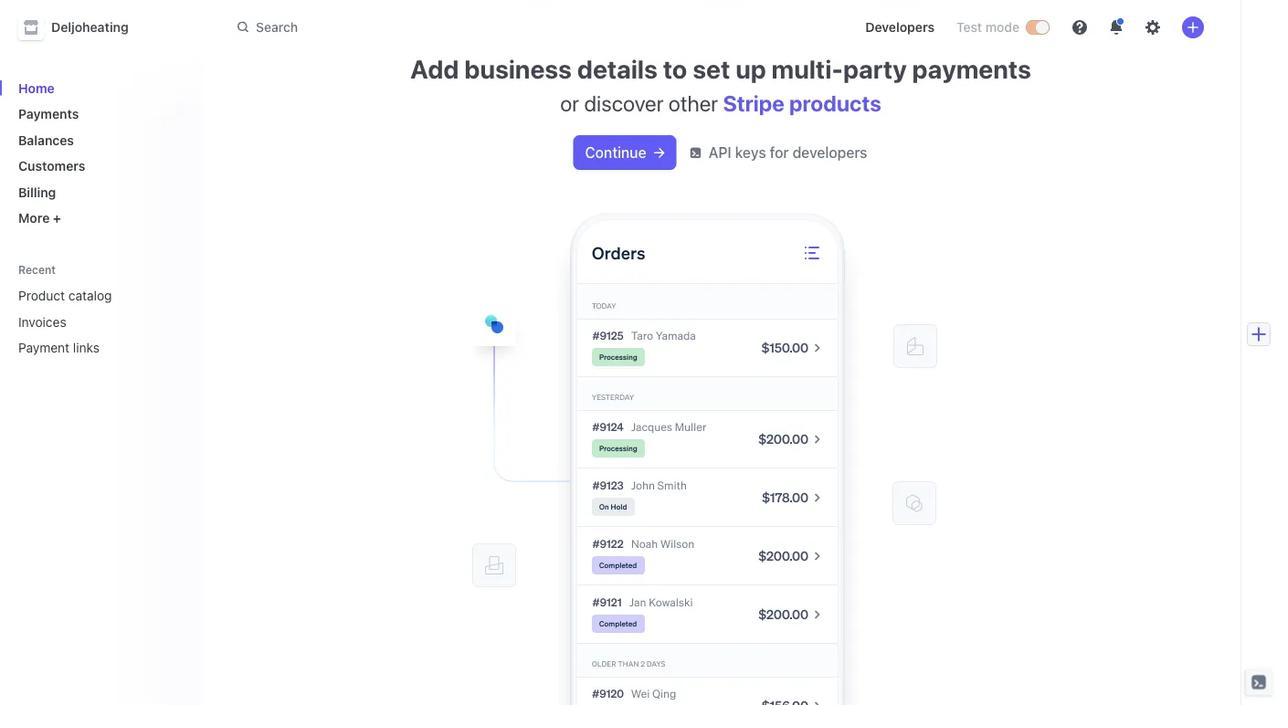 Task type: describe. For each thing, give the bounding box(es) containing it.
continue
[[585, 144, 647, 161]]

mode
[[986, 20, 1020, 35]]

test mode
[[957, 20, 1020, 35]]

more
[[18, 211, 50, 226]]

payment links link
[[11, 333, 161, 363]]

settings image
[[1146, 20, 1161, 35]]

stripe
[[723, 90, 785, 116]]

other
[[669, 90, 718, 116]]

api
[[709, 144, 732, 161]]

or
[[560, 90, 579, 116]]

api keys for developers link
[[690, 142, 868, 164]]

payment
[[18, 340, 70, 356]]

billing
[[18, 185, 56, 200]]

customers link
[[11, 151, 186, 181]]

developers link
[[858, 13, 942, 42]]

deljoheating
[[51, 20, 129, 35]]

products
[[790, 90, 882, 116]]

payments link
[[11, 99, 186, 129]]

balances
[[18, 133, 74, 148]]

billing link
[[11, 177, 186, 207]]

continue link
[[574, 136, 676, 169]]

set
[[693, 53, 730, 84]]

add business details to set up multi-party payments or discover other stripe products
[[410, 53, 1032, 116]]

links
[[73, 340, 100, 356]]

payments
[[913, 53, 1032, 84]]

svg image
[[654, 147, 665, 158]]

search
[[256, 19, 298, 34]]

recent navigation links element
[[0, 262, 201, 363]]

invoices
[[18, 314, 66, 329]]

more +
[[18, 211, 61, 226]]

customers
[[18, 159, 85, 174]]

+
[[53, 211, 61, 226]]

home link
[[11, 73, 186, 103]]

to
[[663, 53, 688, 84]]

invoices link
[[11, 307, 161, 337]]

home
[[18, 80, 55, 96]]

Search text field
[[227, 11, 742, 44]]

payment links
[[18, 340, 100, 356]]



Task type: locate. For each thing, give the bounding box(es) containing it.
help image
[[1073, 20, 1088, 35]]

test
[[957, 20, 982, 35]]

deljoheating button
[[18, 15, 147, 40]]

core navigation links element
[[11, 73, 186, 233]]

stripe products link
[[723, 90, 882, 116]]

developers
[[793, 144, 868, 161]]

business
[[465, 53, 572, 84]]

product catalog link
[[11, 281, 161, 311]]

developers
[[866, 20, 935, 35]]

product catalog
[[18, 288, 112, 303]]

discover
[[584, 90, 664, 116]]

recent
[[18, 263, 56, 276]]

catalog
[[68, 288, 112, 303]]

Search search field
[[227, 11, 742, 44]]

multi-
[[772, 53, 844, 84]]

details
[[577, 53, 658, 84]]

for
[[770, 144, 789, 161]]

up
[[736, 53, 766, 84]]

balances link
[[11, 125, 186, 155]]

add
[[410, 53, 459, 84]]

keys
[[735, 144, 766, 161]]

party
[[844, 53, 907, 84]]

api keys for developers
[[709, 144, 868, 161]]

notifications image
[[1109, 20, 1124, 35]]

recent element
[[0, 281, 201, 363]]

payments
[[18, 106, 79, 122]]

product
[[18, 288, 65, 303]]



Task type: vqa. For each thing, say whether or not it's contained in the screenshot.
up
yes



